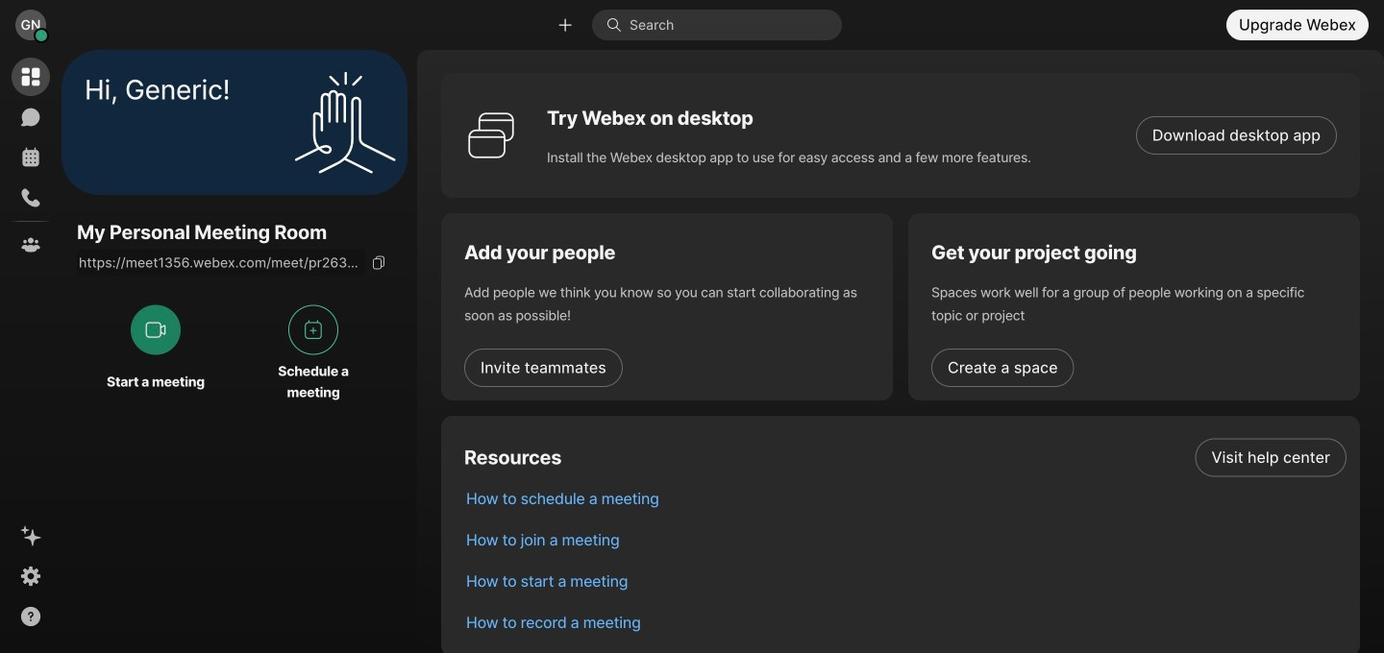 Task type: vqa. For each thing, say whether or not it's contained in the screenshot.
GIFs image
no



Task type: describe. For each thing, give the bounding box(es) containing it.
3 list item from the top
[[451, 520, 1360, 561]]

webex tab list
[[12, 58, 50, 264]]

4 list item from the top
[[451, 561, 1360, 603]]

2 list item from the top
[[451, 479, 1360, 520]]

5 list item from the top
[[451, 603, 1360, 644]]



Task type: locate. For each thing, give the bounding box(es) containing it.
None text field
[[77, 249, 365, 276]]

list item
[[451, 437, 1360, 479], [451, 479, 1360, 520], [451, 520, 1360, 561], [451, 561, 1360, 603], [451, 603, 1360, 644]]

1 list item from the top
[[451, 437, 1360, 479]]

two hands high fiving image
[[287, 65, 403, 180]]

navigation
[[0, 50, 62, 654]]



